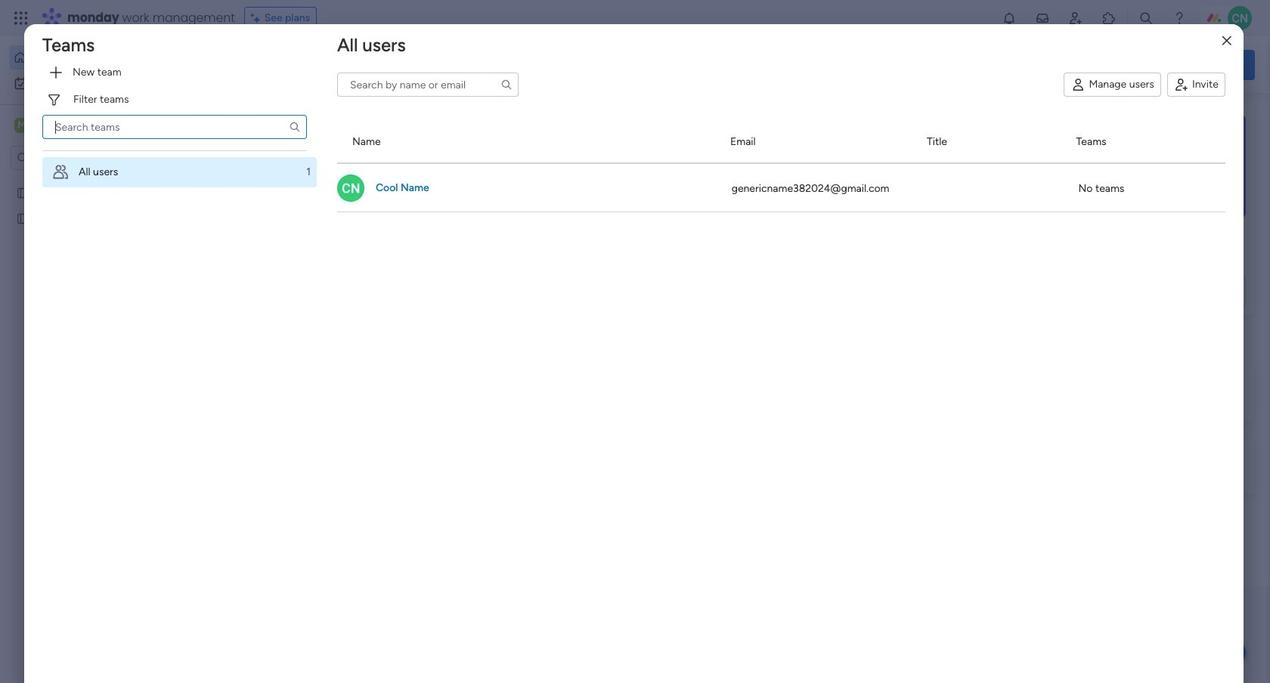 Task type: vqa. For each thing, say whether or not it's contained in the screenshot.
Monday Marketplace icon
yes



Task type: locate. For each thing, give the bounding box(es) containing it.
option
[[9, 45, 184, 70], [9, 71, 184, 95], [42, 157, 317, 187], [0, 179, 193, 182]]

row
[[337, 121, 1226, 164], [337, 164, 1226, 212]]

select product image
[[14, 11, 29, 26]]

getting started element
[[1029, 361, 1256, 422]]

Search by name or email search field
[[337, 73, 519, 97]]

workspace image
[[14, 117, 30, 134]]

0 vertical spatial none search field
[[337, 73, 519, 97]]

Search in workspace field
[[32, 149, 126, 167]]

close recently visited image
[[234, 123, 252, 141]]

templates image image
[[1042, 114, 1242, 219]]

1 vertical spatial cool name image
[[337, 174, 365, 202]]

1 horizontal spatial none search field
[[337, 73, 519, 97]]

list box
[[0, 177, 193, 435]]

workspace selection element
[[14, 116, 126, 136]]

None search field
[[337, 73, 519, 97], [42, 115, 307, 139]]

monday marketplace image
[[1102, 11, 1117, 26]]

grid
[[337, 121, 1226, 684]]

public board image
[[16, 185, 30, 200]]

1 vertical spatial none search field
[[42, 115, 307, 139]]

1 vertical spatial search image
[[289, 121, 301, 133]]

0 horizontal spatial cool name image
[[337, 174, 365, 202]]

search image
[[501, 79, 513, 91], [289, 121, 301, 133]]

1 row from the top
[[337, 121, 1226, 164]]

none search field search teams
[[42, 115, 307, 139]]

0 vertical spatial search image
[[501, 79, 513, 91]]

Search teams search field
[[42, 115, 307, 139]]

0 horizontal spatial search image
[[289, 121, 301, 133]]

search image for search by name or email search box
[[501, 79, 513, 91]]

cool name image
[[1228, 6, 1253, 30], [337, 174, 365, 202]]

0 vertical spatial cool name image
[[1228, 6, 1253, 30]]

invite members image
[[1069, 11, 1084, 26]]

0 horizontal spatial none search field
[[42, 115, 307, 139]]

1 horizontal spatial search image
[[501, 79, 513, 91]]

search image for search teams search box
[[289, 121, 301, 133]]



Task type: describe. For each thing, give the bounding box(es) containing it.
public board image
[[16, 211, 30, 225]]

none search field search by name or email
[[337, 73, 519, 97]]

cool name image inside row
[[337, 174, 365, 202]]

notifications image
[[1002, 11, 1017, 26]]

see plans image
[[251, 10, 265, 26]]

help center element
[[1029, 434, 1256, 494]]

1 horizontal spatial cool name image
[[1228, 6, 1253, 30]]

help image
[[1173, 11, 1188, 26]]

update feed image
[[1036, 11, 1051, 26]]

2 row from the top
[[337, 164, 1226, 212]]

quick search results list box
[[234, 141, 992, 342]]

close image
[[1223, 35, 1232, 47]]

search everything image
[[1139, 11, 1154, 26]]



